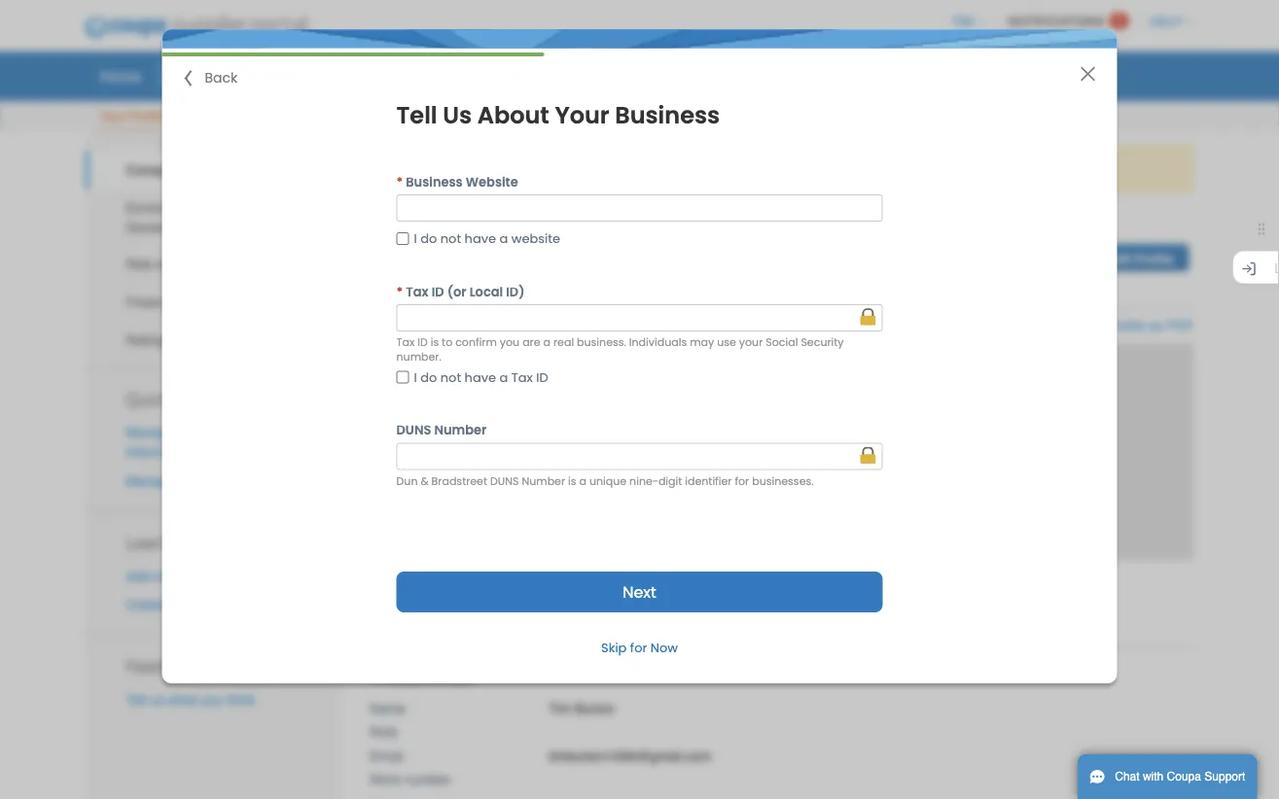 Task type: describe. For each thing, give the bounding box(es) containing it.
environmental, social, governance & diversity
[[126, 200, 269, 235]]

next
[[623, 581, 657, 603]]

quick links
[[126, 388, 212, 411]]

coupa inside chat with coupa support button
[[1167, 770, 1201, 784]]

work number
[[370, 773, 451, 788]]

additional information image
[[860, 308, 877, 326]]

profile inside alert
[[522, 161, 559, 177]]

risk
[[126, 257, 152, 273]]

(or
[[447, 283, 467, 300]]

feedback
[[126, 655, 199, 678]]

back
[[205, 69, 238, 88]]

profile for company profile
[[192, 162, 234, 178]]

complete your profile to get discovered by coupa buyers that are looking for items in your category.
[[429, 161, 1029, 177]]

burton for tim burton
[[575, 701, 615, 717]]

may
[[690, 335, 714, 350]]

items
[[893, 161, 926, 177]]

name
[[370, 701, 406, 717]]

dun & bradstreet duns number is a unique nine-digit identifier for businesses.
[[396, 474, 814, 489]]

0 horizontal spatial number
[[434, 422, 487, 439]]

looking
[[827, 161, 870, 177]]

edit profile
[[1107, 251, 1174, 266]]

manage for manage legal entities
[[126, 473, 175, 489]]

profile preview link
[[768, 318, 858, 333]]

buyers
[[732, 161, 773, 177]]

DUNS Number text field
[[396, 443, 883, 471]]

information
[[126, 445, 193, 460]]

burton for tim burton enterprises
[[520, 237, 600, 268]]

skip
[[601, 640, 627, 657]]

manage legal entities link
[[126, 473, 255, 489]]

download profile as pdf
[[1042, 318, 1194, 333]]

manage legal entities
[[126, 473, 255, 489]]

for inside complete your profile to get discovered by coupa buyers that are looking for items in your category. alert
[[874, 161, 890, 177]]

to for is
[[442, 335, 453, 350]]

profile for edit profile
[[1135, 251, 1174, 266]]

unique
[[589, 474, 627, 489]]

support
[[1205, 770, 1246, 784]]

address
[[424, 609, 478, 625]]

not for i do not have a tax id
[[440, 369, 461, 386]]

complete your profile to get discovered by coupa buyers that are looking for items in your category. alert
[[370, 144, 1194, 194]]

email
[[370, 749, 404, 764]]

tim for tim burton enterprises
[[468, 237, 512, 268]]

business for website
[[406, 173, 463, 191]]

timburton1006@gmail.com
[[549, 749, 712, 764]]

tell us what you think
[[126, 692, 255, 708]]

website
[[512, 230, 560, 248]]

have for tax
[[465, 369, 496, 386]]

company
[[126, 162, 188, 178]]

1 horizontal spatial is
[[568, 474, 576, 489]]

parent
[[865, 583, 907, 598]]

quick
[[126, 388, 169, 411]]

your inside tell us about your business dialog
[[555, 99, 610, 132]]

& for ratings & references
[[176, 332, 185, 348]]

chat with coupa support
[[1115, 770, 1246, 784]]

id inside "tax id is to confirm you are a real business. individuals may use your social security number."
[[418, 335, 428, 350]]

profile down coupa supplier portal image
[[170, 66, 214, 86]]

* tax id (or local id)
[[396, 283, 525, 300]]

chat
[[1115, 770, 1140, 784]]

background image
[[370, 344, 1194, 561]]

* for * tax id (or local id)
[[396, 283, 403, 300]]

you inside "tax id is to confirm you are a real business. individuals may use your social security number."
[[500, 335, 520, 350]]

i do not have a website
[[414, 230, 560, 248]]

i for i do not have a website
[[414, 230, 417, 248]]

ratings & references
[[126, 332, 258, 348]]

additional information image
[[860, 447, 877, 465]]

with
[[1143, 770, 1164, 784]]

financial performance link
[[85, 284, 340, 321]]

center
[[197, 531, 249, 554]]

company profile
[[126, 162, 234, 178]]

tax id is to confirm you are a real business. individuals may use your social security number.
[[396, 335, 844, 365]]

a down id)
[[500, 369, 508, 386]]

manage payment information link
[[126, 425, 231, 460]]

i for i do not have a tax id
[[414, 369, 417, 386]]

financial performance
[[126, 295, 262, 310]]

website
[[466, 173, 518, 191]]

edit
[[1107, 251, 1131, 266]]

tim burton enterprises banner
[[363, 214, 1215, 648]]

1 vertical spatial duns
[[490, 474, 519, 489]]

none text field inside tell us about your business dialog
[[396, 304, 883, 332]]

edit profile link
[[1092, 244, 1189, 271]]

ratings
[[126, 332, 172, 348]]

social
[[766, 335, 798, 350]]

tell for tell us what you think
[[126, 692, 146, 708]]

social,
[[221, 200, 261, 215]]

bradstreet
[[431, 474, 487, 489]]

copy profile url
[[886, 318, 989, 333]]

governance
[[126, 219, 200, 235]]

tax inside "tax id is to confirm you are a real business. individuals may use your social security number."
[[396, 335, 415, 350]]

download
[[1042, 318, 1103, 333]]

tell us about your business dialog
[[162, 29, 1117, 684]]

i do not have a tax id
[[414, 369, 548, 386]]

primary for primary address
[[370, 609, 420, 625]]

2 horizontal spatial your
[[944, 161, 970, 177]]

coupa inside complete your profile to get discovered by coupa buyers that are looking for items in your category. alert
[[688, 161, 728, 177]]

2 vertical spatial tax
[[512, 369, 533, 386]]

close image
[[1080, 66, 1096, 82]]

* for * business website
[[396, 173, 403, 191]]

us
[[443, 99, 472, 132]]

manage payment information
[[126, 425, 231, 460]]

not for i do not have a website
[[440, 230, 461, 248]]

doing
[[370, 583, 408, 598]]

profile for download profile as pdf
[[1106, 318, 1145, 333]]

security
[[801, 335, 844, 350]]

tim burton enterprises
[[468, 237, 745, 268]]

duns number
[[396, 422, 487, 439]]

create a discoverable profile link
[[126, 597, 299, 613]]

your profile link
[[99, 105, 166, 130]]

diversity
[[217, 219, 269, 235]]

work
[[370, 773, 401, 788]]

chat with coupa support button
[[1078, 755, 1257, 800]]

preview
[[811, 318, 858, 333]]

* business website
[[396, 173, 518, 191]]



Task type: vqa. For each thing, say whether or not it's contained in the screenshot.
Competitors dropdown button
no



Task type: locate. For each thing, give the bounding box(es) containing it.
1 horizontal spatial for
[[735, 474, 749, 489]]

1 vertical spatial is
[[568, 474, 576, 489]]

None text field
[[396, 304, 883, 332]]

back button
[[185, 68, 238, 89]]

0 vertical spatial burton
[[520, 237, 600, 268]]

1 primary from the top
[[370, 609, 420, 625]]

burton up timburton1006@gmail.com
[[575, 701, 615, 717]]

profile up social,
[[192, 162, 234, 178]]

0 horizontal spatial coupa
[[688, 161, 728, 177]]

1 have from the top
[[465, 230, 496, 248]]

risk & compliance
[[126, 257, 241, 273]]

for left the items
[[874, 161, 890, 177]]

tell us about your business
[[396, 99, 720, 132]]

a left "website"
[[500, 230, 508, 248]]

progress bar
[[162, 53, 544, 56]]

1 not from the top
[[440, 230, 461, 248]]

asn link
[[473, 61, 527, 90]]

add
[[126, 569, 150, 584]]

tell us what you think button
[[126, 690, 255, 710]]

0 vertical spatial duns
[[396, 422, 431, 439]]

1 vertical spatial burton
[[575, 701, 615, 717]]

1 vertical spatial i
[[414, 369, 417, 386]]

0 vertical spatial primary
[[370, 609, 420, 625]]

tim burton enterprises image
[[370, 214, 448, 294]]

primary down doing
[[370, 609, 420, 625]]

primary for primary contact
[[370, 670, 420, 686]]

to
[[562, 161, 574, 177], [442, 335, 453, 350]]

business
[[615, 99, 720, 132], [406, 173, 463, 191], [412, 583, 473, 598]]

burton up id)
[[520, 237, 600, 268]]

0 vertical spatial are
[[803, 161, 823, 177]]

discoverable
[[182, 597, 258, 613]]

tim burton
[[549, 701, 615, 717]]

compliance
[[169, 257, 241, 273]]

number.
[[396, 350, 441, 365]]

1 vertical spatial to
[[442, 335, 453, 350]]

1 horizontal spatial number
[[522, 474, 565, 489]]

next button
[[396, 572, 883, 613]]

business for as
[[412, 583, 473, 598]]

0 vertical spatial tim
[[468, 237, 512, 268]]

progress bar inside tell us about your business dialog
[[162, 53, 544, 56]]

i right the i do not have a tax id option
[[414, 369, 417, 386]]

manage
[[126, 425, 175, 441], [126, 473, 175, 489]]

I do not have a Tax ID checkbox
[[396, 365, 409, 390]]

id left confirm
[[418, 335, 428, 350]]

burton
[[520, 237, 600, 268], [575, 701, 615, 717]]

1 manage from the top
[[126, 425, 175, 441]]

manage down 'information'
[[126, 473, 175, 489]]

now
[[651, 640, 678, 657]]

tim up timburton1006@gmail.com
[[549, 701, 571, 717]]

is left unique
[[568, 474, 576, 489]]

tell for tell us about your business
[[396, 99, 437, 132]]

0 vertical spatial you
[[500, 335, 520, 350]]

payment
[[179, 425, 231, 441]]

2 horizontal spatial for
[[874, 161, 890, 177]]

financial
[[126, 295, 180, 310]]

I do not have a website checkbox
[[396, 226, 409, 251]]

your up get
[[555, 99, 610, 132]]

by
[[670, 161, 684, 177]]

1 vertical spatial primary
[[370, 670, 420, 686]]

1 vertical spatial manage
[[126, 473, 175, 489]]

do
[[420, 230, 437, 248], [420, 369, 437, 386]]

burton inside banner
[[520, 237, 600, 268]]

is
[[431, 335, 439, 350], [568, 474, 576, 489]]

your profile
[[100, 109, 165, 124]]

1 vertical spatial tim
[[549, 701, 571, 717]]

dun
[[396, 474, 418, 489]]

0 horizontal spatial tim
[[468, 237, 512, 268]]

business.
[[577, 335, 626, 350]]

do for i do not have a website
[[420, 230, 437, 248]]

2 horizontal spatial id
[[536, 369, 548, 386]]

1 horizontal spatial your
[[555, 99, 610, 132]]

0 horizontal spatial your
[[491, 161, 518, 177]]

& inside environmental, social, governance & diversity
[[204, 219, 213, 235]]

1 vertical spatial *
[[396, 283, 403, 300]]

real
[[553, 335, 574, 350]]

profile
[[170, 66, 214, 86], [129, 109, 165, 124], [192, 162, 234, 178], [1135, 251, 1174, 266], [768, 318, 807, 333], [1106, 318, 1145, 333]]

0 horizontal spatial profile
[[262, 597, 299, 613]]

is ultimate parent
[[792, 583, 907, 598]]

have for website
[[465, 230, 496, 248]]

primary
[[370, 609, 420, 625], [370, 670, 420, 686]]

tax down id)
[[512, 369, 533, 386]]

discovered
[[600, 161, 666, 177]]

0 vertical spatial do
[[420, 230, 437, 248]]

2 vertical spatial profile
[[262, 597, 299, 613]]

0 vertical spatial *
[[396, 173, 403, 191]]

local
[[470, 283, 503, 300]]

number left unique
[[522, 474, 565, 489]]

customers
[[189, 569, 252, 584]]

do for i do not have a tax id
[[420, 369, 437, 386]]

primary inside the tim burton enterprises banner
[[370, 609, 420, 625]]

for right "skip"
[[630, 640, 647, 657]]

0 horizontal spatial tell
[[126, 692, 146, 708]]

do right i do not have a website 'option' at the left of the page
[[420, 230, 437, 248]]

have down confirm
[[465, 369, 496, 386]]

contact
[[424, 670, 475, 686]]

home
[[100, 66, 141, 86]]

1 vertical spatial profile
[[921, 318, 958, 333]]

tell inside tell us about your business dialog
[[396, 99, 437, 132]]

a right create
[[171, 597, 178, 613]]

2 manage from the top
[[126, 473, 175, 489]]

0 vertical spatial is
[[431, 335, 439, 350]]

is left confirm
[[431, 335, 439, 350]]

as
[[1149, 318, 1163, 333]]

your right in
[[944, 161, 970, 177]]

tim up local
[[468, 237, 512, 268]]

duns up dun
[[396, 422, 431, 439]]

number
[[405, 773, 451, 788]]

to left get
[[562, 161, 574, 177]]

tell left the us
[[396, 99, 437, 132]]

to inside complete your profile to get discovered by coupa buyers that are looking for items in your category. alert
[[562, 161, 574, 177]]

for
[[874, 161, 890, 177], [735, 474, 749, 489], [630, 640, 647, 657]]

1 vertical spatial you
[[201, 692, 223, 708]]

a left real
[[543, 335, 551, 350]]

* down i do not have a website 'option' at the left of the page
[[396, 283, 403, 300]]

None text field
[[396, 195, 883, 222]]

id left (or
[[432, 283, 444, 300]]

& left diversity
[[204, 219, 213, 235]]

2 * from the top
[[396, 283, 403, 300]]

number
[[434, 422, 487, 439], [522, 474, 565, 489]]

id)
[[506, 283, 525, 300]]

profile left as
[[1106, 318, 1145, 333]]

primary contact
[[370, 670, 475, 686]]

profile for your profile
[[129, 109, 165, 124]]

& inside tell us about your business dialog
[[421, 474, 429, 489]]

1 horizontal spatial id
[[432, 283, 444, 300]]

is inside "tax id is to confirm you are a real business. individuals may use your social security number."
[[431, 335, 439, 350]]

that
[[777, 161, 799, 177]]

coupa right with
[[1167, 770, 1201, 784]]

to left confirm
[[442, 335, 453, 350]]

company profile link
[[85, 151, 340, 189]]

primary up name
[[370, 670, 420, 686]]

your right complete
[[491, 161, 518, 177]]

to inside "tax id is to confirm you are a real business. individuals may use your social security number."
[[442, 335, 453, 350]]

digit
[[659, 474, 682, 489]]

0 horizontal spatial is
[[431, 335, 439, 350]]

tell
[[396, 99, 437, 132], [126, 692, 146, 708]]

2 vertical spatial id
[[536, 369, 548, 386]]

confirm
[[455, 335, 497, 350]]

what
[[168, 692, 197, 708]]

are inside "tax id is to confirm you are a real business. individuals may use your social security number."
[[523, 335, 540, 350]]

business up address
[[412, 583, 473, 598]]

1 horizontal spatial are
[[803, 161, 823, 177]]

profile inside the tim burton enterprises banner
[[921, 318, 958, 333]]

environmental,
[[126, 200, 217, 215]]

2 primary from the top
[[370, 670, 420, 686]]

manage inside the manage payment information
[[126, 425, 175, 441]]

your inside "tax id is to confirm you are a real business. individuals may use your social security number."
[[739, 335, 763, 350]]

2 vertical spatial business
[[412, 583, 473, 598]]

profile inside button
[[1106, 318, 1145, 333]]

1 vertical spatial id
[[418, 335, 428, 350]]

1 horizontal spatial to
[[562, 161, 574, 177]]

copy
[[886, 318, 918, 333]]

0 horizontal spatial you
[[201, 692, 223, 708]]

performance
[[184, 295, 262, 310]]

i
[[414, 230, 417, 248], [414, 369, 417, 386]]

are
[[803, 161, 823, 177], [523, 335, 540, 350]]

doing business as
[[370, 583, 493, 598]]

*
[[396, 173, 403, 191], [396, 283, 403, 300]]

your inside your profile link
[[100, 109, 125, 124]]

have up local
[[465, 230, 496, 248]]

1 horizontal spatial profile
[[522, 161, 559, 177]]

2 not from the top
[[440, 369, 461, 386]]

business up by
[[615, 99, 720, 132]]

you right what
[[201, 692, 223, 708]]

complete
[[429, 161, 487, 177]]

business inside the tim burton enterprises banner
[[412, 583, 473, 598]]

& for risk & compliance
[[156, 257, 165, 273]]

profile down home link
[[129, 109, 165, 124]]

profile left url
[[921, 318, 958, 333]]

& right ratings
[[176, 332, 185, 348]]

coupa
[[688, 161, 728, 177], [1167, 770, 1201, 784]]

1 do from the top
[[420, 230, 437, 248]]

1 vertical spatial tell
[[126, 692, 146, 708]]

tax left (or
[[406, 283, 429, 300]]

coupa right by
[[688, 161, 728, 177]]

duns
[[396, 422, 431, 439], [490, 474, 519, 489]]

1 * from the top
[[396, 173, 403, 191]]

id down "tax id is to confirm you are a real business. individuals may use your social security number."
[[536, 369, 548, 386]]

0 vertical spatial tax
[[406, 283, 429, 300]]

1 vertical spatial tax
[[396, 335, 415, 350]]

0 vertical spatial manage
[[126, 425, 175, 441]]

you inside button
[[201, 692, 223, 708]]

tax up the i do not have a tax id option
[[396, 335, 415, 350]]

2 horizontal spatial profile
[[921, 318, 958, 333]]

download profile as pdf button
[[1042, 316, 1194, 335]]

& for dun & bradstreet duns number is a unique nine-digit identifier for businesses.
[[421, 474, 429, 489]]

& right risk
[[156, 257, 165, 273]]

1 horizontal spatial you
[[500, 335, 520, 350]]

home link
[[87, 61, 154, 90]]

0 horizontal spatial id
[[418, 335, 428, 350]]

your down home link
[[100, 109, 125, 124]]

think
[[227, 692, 255, 708]]

to for profile
[[562, 161, 574, 177]]

1 vertical spatial do
[[420, 369, 437, 386]]

2 i from the top
[[414, 369, 417, 386]]

1 horizontal spatial tell
[[396, 99, 437, 132]]

0 horizontal spatial duns
[[396, 422, 431, 439]]

i right i do not have a website 'option' at the left of the page
[[414, 230, 417, 248]]

2 do from the top
[[420, 369, 437, 386]]

for inside skip for now button
[[630, 640, 647, 657]]

1 horizontal spatial your
[[739, 335, 763, 350]]

0 vertical spatial i
[[414, 230, 417, 248]]

business left the website on the top left of page
[[406, 173, 463, 191]]

a inside "tax id is to confirm you are a real business. individuals may use your social security number."
[[543, 335, 551, 350]]

tim inside banner
[[468, 237, 512, 268]]

links
[[174, 388, 212, 411]]

1 vertical spatial have
[[465, 369, 496, 386]]

1 horizontal spatial coupa
[[1167, 770, 1201, 784]]

use
[[717, 335, 736, 350]]

1 vertical spatial number
[[522, 474, 565, 489]]

1 vertical spatial not
[[440, 369, 461, 386]]

1 vertical spatial business
[[406, 173, 463, 191]]

manage up 'information'
[[126, 425, 175, 441]]

0 vertical spatial have
[[465, 230, 496, 248]]

2 vertical spatial for
[[630, 640, 647, 657]]

are left real
[[523, 335, 540, 350]]

us
[[150, 692, 165, 708]]

skip for now
[[601, 640, 678, 657]]

not down number.
[[440, 369, 461, 386]]

as
[[476, 583, 493, 598]]

profile link
[[158, 61, 227, 90]]

asn
[[486, 66, 514, 86]]

duns right bradstreet
[[490, 474, 519, 489]]

businesses.
[[752, 474, 814, 489]]

0 vertical spatial profile
[[522, 161, 559, 177]]

1 vertical spatial for
[[735, 474, 749, 489]]

1 vertical spatial coupa
[[1167, 770, 1201, 784]]

references
[[189, 332, 258, 348]]

legal
[[179, 473, 208, 489]]

1 i from the top
[[414, 230, 417, 248]]

your
[[555, 99, 610, 132], [100, 109, 125, 124]]

primary address
[[370, 609, 478, 625]]

create a discoverable profile
[[126, 597, 299, 613]]

none text field inside tell us about your business dialog
[[396, 195, 883, 222]]

1 horizontal spatial duns
[[490, 474, 519, 489]]

profile left get
[[522, 161, 559, 177]]

1 horizontal spatial tim
[[549, 701, 571, 717]]

a left unique
[[579, 474, 587, 489]]

tell inside tell us what you think button
[[126, 692, 146, 708]]

individuals
[[629, 335, 687, 350]]

0 horizontal spatial to
[[442, 335, 453, 350]]

identifier
[[685, 474, 732, 489]]

profile right 'discoverable'
[[262, 597, 299, 613]]

0 vertical spatial for
[[874, 161, 890, 177]]

for right the identifier
[[735, 474, 749, 489]]

are right that
[[803, 161, 823, 177]]

* up i do not have a website 'option' at the left of the page
[[396, 173, 403, 191]]

add more customers
[[126, 569, 252, 584]]

0 vertical spatial coupa
[[688, 161, 728, 177]]

your
[[491, 161, 518, 177], [944, 161, 970, 177], [739, 335, 763, 350]]

do down number.
[[420, 369, 437, 386]]

0 horizontal spatial your
[[100, 109, 125, 124]]

tim for tim burton
[[549, 701, 571, 717]]

0 horizontal spatial for
[[630, 640, 647, 657]]

0 horizontal spatial are
[[523, 335, 540, 350]]

0 vertical spatial id
[[432, 283, 444, 300]]

profile right the edit
[[1135, 251, 1174, 266]]

you right confirm
[[500, 335, 520, 350]]

setup
[[1070, 66, 1110, 86]]

0 vertical spatial not
[[440, 230, 461, 248]]

not right i do not have a website 'option' at the left of the page
[[440, 230, 461, 248]]

number up bradstreet
[[434, 422, 487, 439]]

0 vertical spatial to
[[562, 161, 574, 177]]

are inside alert
[[803, 161, 823, 177]]

0 vertical spatial number
[[434, 422, 487, 439]]

tell left us on the left of the page
[[126, 692, 146, 708]]

coupa supplier portal image
[[71, 3, 321, 52]]

profile up social
[[768, 318, 807, 333]]

0 vertical spatial business
[[615, 99, 720, 132]]

& right dun
[[421, 474, 429, 489]]

nine-
[[630, 474, 659, 489]]

manage for manage payment information
[[126, 425, 175, 441]]

1 vertical spatial are
[[523, 335, 540, 350]]

your right use
[[739, 335, 763, 350]]

0 vertical spatial tell
[[396, 99, 437, 132]]

2 have from the top
[[465, 369, 496, 386]]



